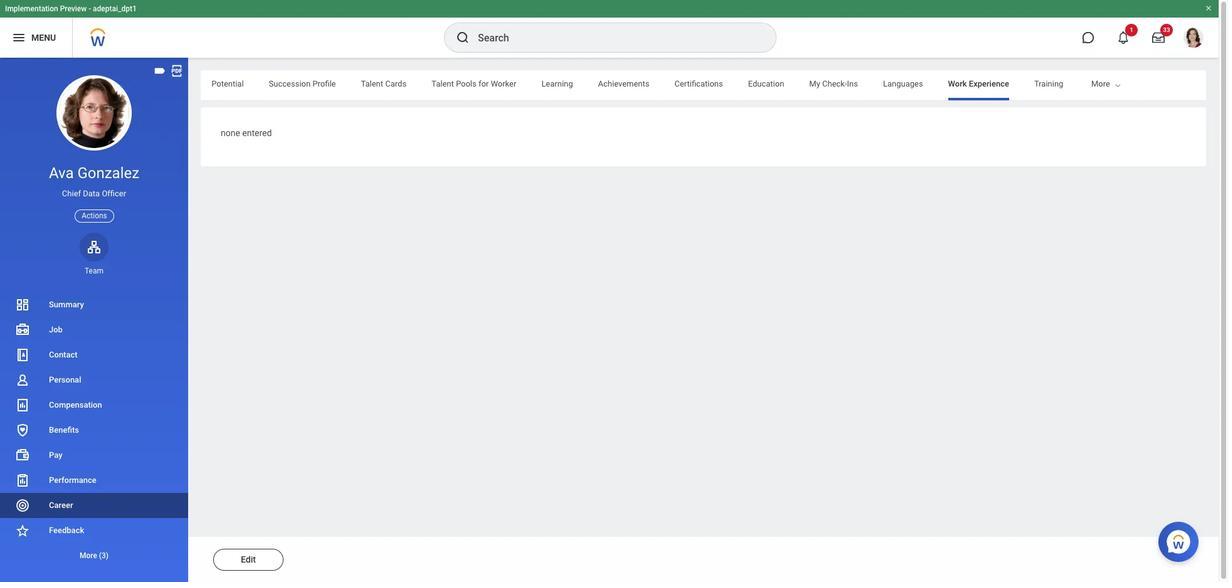 Task type: locate. For each thing, give the bounding box(es) containing it.
2 talent from the left
[[432, 79, 454, 88]]

0 horizontal spatial more
[[80, 552, 97, 560]]

33 button
[[1145, 24, 1174, 51]]

0 horizontal spatial talent
[[361, 79, 384, 88]]

(3)
[[99, 552, 109, 560]]

pay
[[49, 451, 62, 460]]

talent
[[361, 79, 384, 88], [432, 79, 454, 88]]

talent left pools
[[432, 79, 454, 88]]

menu button
[[0, 18, 72, 58]]

talent left cards
[[361, 79, 384, 88]]

feedback link
[[0, 518, 188, 544]]

talent for talent cards
[[361, 79, 384, 88]]

more for more (3)
[[80, 552, 97, 560]]

33
[[1164, 26, 1171, 33]]

benefits image
[[15, 423, 30, 438]]

talent pools for worker
[[432, 79, 517, 88]]

contact link
[[0, 343, 188, 368]]

check-
[[823, 79, 848, 88]]

menu banner
[[0, 0, 1220, 58]]

more left (3)
[[80, 552, 97, 560]]

summary
[[49, 300, 84, 309]]

compensation image
[[15, 398, 30, 413]]

more inside more (3) dropdown button
[[80, 552, 97, 560]]

Search Workday  search field
[[478, 24, 751, 51]]

edit button
[[213, 549, 284, 571]]

more
[[1092, 79, 1111, 88], [80, 552, 97, 560]]

learning
[[542, 79, 573, 88]]

job link
[[0, 318, 188, 343]]

potential
[[212, 79, 244, 88]]

succession
[[269, 79, 311, 88]]

adeptai_dpt1
[[93, 4, 137, 13]]

achievements
[[598, 79, 650, 88]]

pay link
[[0, 443, 188, 468]]

talent for talent pools for worker
[[432, 79, 454, 88]]

more down 1 button
[[1092, 79, 1111, 88]]

view team image
[[87, 240, 102, 255]]

team
[[85, 267, 104, 275]]

1 horizontal spatial talent
[[432, 79, 454, 88]]

preview
[[60, 4, 87, 13]]

pay image
[[15, 448, 30, 463]]

personal image
[[15, 373, 30, 388]]

tag image
[[153, 64, 167, 78]]

benefits link
[[0, 418, 188, 443]]

actions
[[82, 211, 107, 220]]

career link
[[0, 493, 188, 518]]

1 horizontal spatial more
[[1092, 79, 1111, 88]]

0 vertical spatial more
[[1092, 79, 1111, 88]]

1 talent from the left
[[361, 79, 384, 88]]

1 button
[[1110, 24, 1139, 51]]

experience
[[970, 79, 1010, 88]]

succession profile
[[269, 79, 336, 88]]

languages
[[884, 79, 924, 88]]

compensation link
[[0, 393, 188, 418]]

training
[[1035, 79, 1064, 88]]

list
[[0, 292, 188, 569]]

officer
[[102, 189, 126, 198]]

benefits
[[49, 426, 79, 435]]

tab list
[[3, 70, 1064, 100]]

chief
[[62, 189, 81, 198]]

more (3) button
[[0, 549, 188, 564]]

1 vertical spatial more
[[80, 552, 97, 560]]



Task type: vqa. For each thing, say whether or not it's contained in the screenshot.
view team "image"
yes



Task type: describe. For each thing, give the bounding box(es) containing it.
none
[[221, 128, 240, 138]]

justify image
[[11, 30, 26, 45]]

summary link
[[0, 292, 188, 318]]

job image
[[15, 323, 30, 338]]

more (3) button
[[0, 544, 188, 569]]

summary image
[[15, 297, 30, 313]]

implementation preview -   adeptai_dpt1
[[5, 4, 137, 13]]

my check-ins
[[810, 79, 859, 88]]

for
[[479, 79, 489, 88]]

team ava gonzalez element
[[80, 266, 109, 276]]

profile
[[313, 79, 336, 88]]

chief data officer
[[62, 189, 126, 198]]

more (3)
[[80, 552, 109, 560]]

implementation
[[5, 4, 58, 13]]

work
[[949, 79, 968, 88]]

performance link
[[0, 468, 188, 493]]

close environment banner image
[[1206, 4, 1213, 12]]

none entered
[[221, 128, 272, 138]]

personal link
[[0, 368, 188, 393]]

-
[[89, 4, 91, 13]]

list containing summary
[[0, 292, 188, 569]]

navigation pane region
[[0, 58, 188, 582]]

entered
[[242, 128, 272, 138]]

ava
[[49, 164, 74, 182]]

job
[[49, 325, 63, 335]]

cards
[[386, 79, 407, 88]]

tab list containing potential
[[3, 70, 1064, 100]]

data
[[83, 189, 100, 198]]

compensation
[[49, 400, 102, 410]]

actions button
[[75, 209, 114, 223]]

search image
[[456, 30, 471, 45]]

performance image
[[15, 473, 30, 488]]

performance
[[49, 476, 97, 485]]

feedback image
[[15, 523, 30, 539]]

ins
[[848, 79, 859, 88]]

career image
[[15, 498, 30, 513]]

profile logan mcneil image
[[1184, 28, 1204, 50]]

contact
[[49, 350, 78, 360]]

work experience
[[949, 79, 1010, 88]]

menu
[[31, 32, 56, 42]]

1
[[1130, 26, 1134, 33]]

my
[[810, 79, 821, 88]]

worker
[[491, 79, 517, 88]]

more for more
[[1092, 79, 1111, 88]]

feedback
[[49, 526, 84, 535]]

career
[[49, 501, 73, 510]]

view printable version (pdf) image
[[170, 64, 184, 78]]

pools
[[456, 79, 477, 88]]

team link
[[80, 233, 109, 276]]

gonzalez
[[77, 164, 139, 182]]

ava gonzalez
[[49, 164, 139, 182]]

contact image
[[15, 348, 30, 363]]

personal
[[49, 375, 81, 385]]

talent cards
[[361, 79, 407, 88]]

certifications
[[675, 79, 723, 88]]

education
[[749, 79, 785, 88]]

edit
[[241, 555, 256, 565]]

notifications large image
[[1118, 31, 1130, 44]]

inbox large image
[[1153, 31, 1166, 44]]



